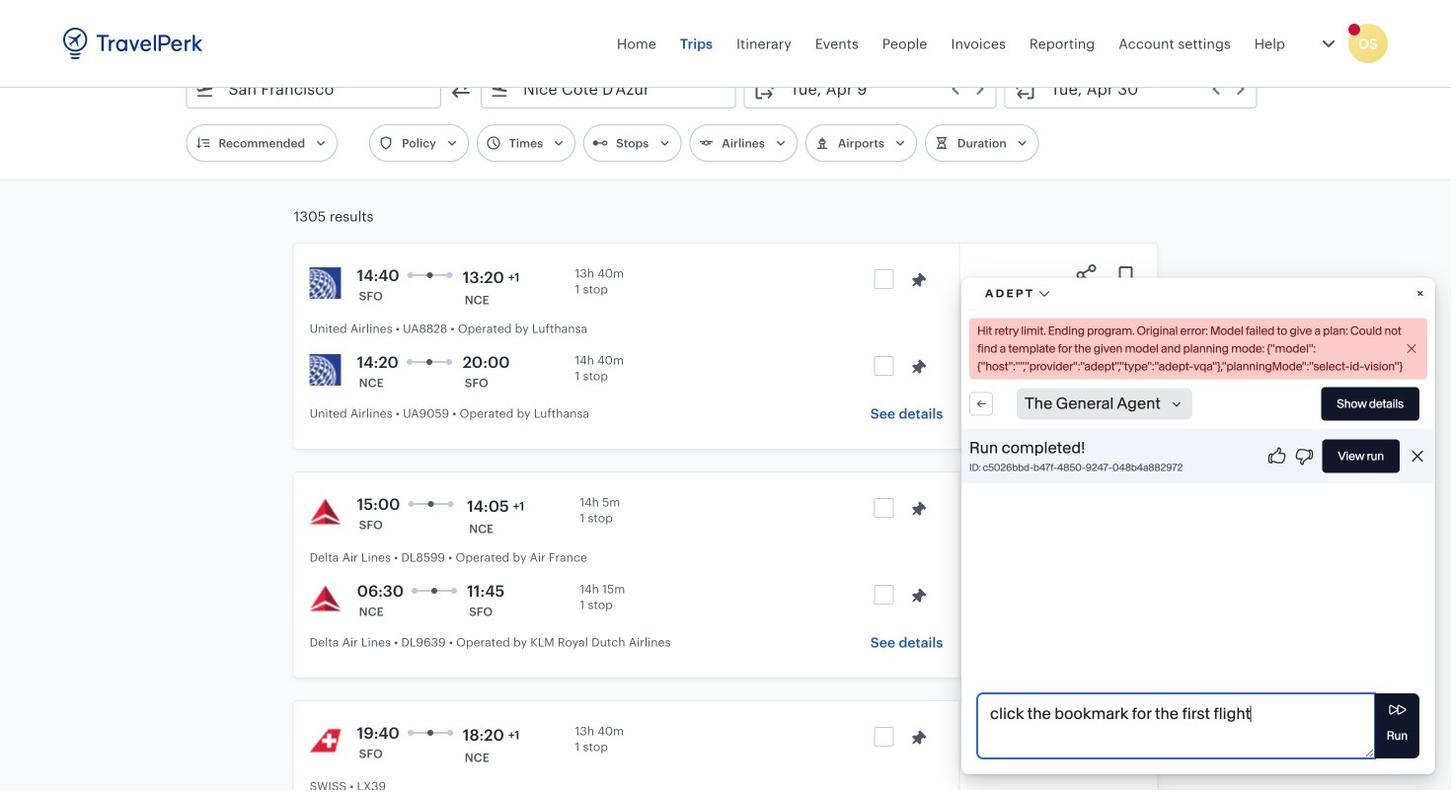 Task type: locate. For each thing, give the bounding box(es) containing it.
0 vertical spatial united airlines image
[[310, 268, 341, 299]]

To search field
[[510, 73, 710, 105]]

delta air lines image
[[310, 497, 341, 528]]

2 united airlines image from the top
[[310, 354, 341, 386]]

Return field
[[1037, 73, 1249, 105]]

swiss image
[[310, 726, 341, 757]]

delta air lines image
[[310, 584, 341, 615]]

From search field
[[215, 73, 415, 105]]

united airlines image
[[310, 268, 341, 299], [310, 354, 341, 386]]

1 vertical spatial united airlines image
[[310, 354, 341, 386]]

Depart field
[[777, 73, 988, 105]]



Task type: describe. For each thing, give the bounding box(es) containing it.
1 united airlines image from the top
[[310, 268, 341, 299]]



Task type: vqa. For each thing, say whether or not it's contained in the screenshot.
United Airlines icon
yes



